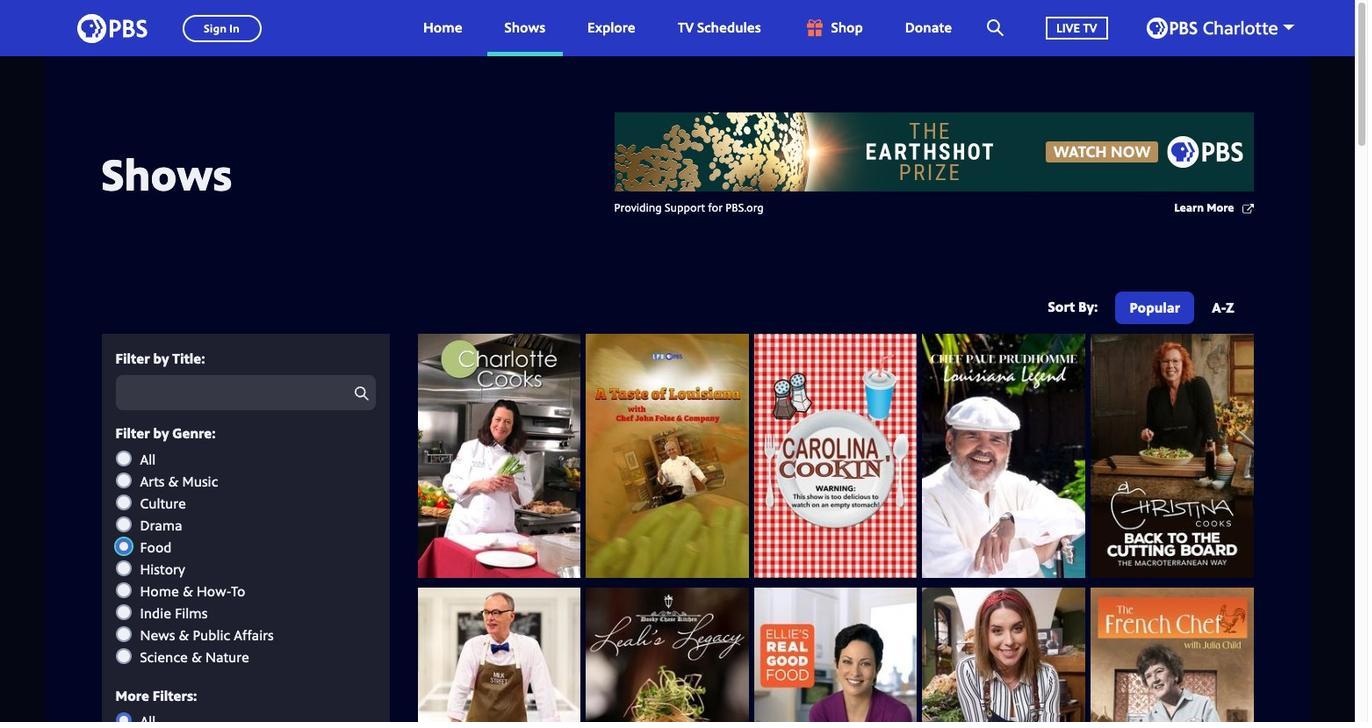 Task type: locate. For each thing, give the bounding box(es) containing it.
0 horizontal spatial tv
[[678, 18, 694, 37]]

science
[[140, 647, 188, 666]]

providing support for pbs.org
[[614, 199, 764, 215]]

a taste of louisiana with chef john folse & co. image
[[586, 334, 749, 578]]

1 horizontal spatial tv
[[1083, 19, 1098, 36]]

shop
[[831, 18, 863, 37]]

tv right live
[[1083, 19, 1098, 36]]

home down "history"
[[140, 581, 179, 600]]

1 vertical spatial by
[[153, 424, 169, 443]]

1 by from the top
[[153, 349, 169, 368]]

by for genre:
[[153, 424, 169, 443]]

&
[[168, 471, 179, 491], [183, 581, 193, 600], [179, 625, 189, 644], [191, 647, 202, 666]]

for
[[708, 199, 723, 215]]

how-
[[197, 581, 231, 600]]

all
[[140, 449, 156, 469]]

z
[[1226, 298, 1235, 317]]

drama
[[140, 515, 182, 535]]

by:
[[1079, 296, 1098, 316]]

christina cooks: back to the cutting board image
[[1091, 334, 1254, 578]]

charlotte cooks image
[[418, 334, 581, 578]]

donate link
[[888, 0, 970, 56]]

pbs charlotte image
[[1147, 18, 1278, 39]]

2 filter from the top
[[116, 424, 150, 443]]

a-
[[1212, 298, 1226, 317]]

history
[[140, 559, 185, 579]]

0 horizontal spatial more
[[116, 686, 149, 705]]

public
[[193, 625, 230, 644]]

by
[[153, 349, 169, 368], [153, 424, 169, 443]]

donate
[[905, 18, 952, 37]]

1 filter from the top
[[116, 349, 150, 368]]

culture
[[140, 493, 186, 513]]

learn
[[1175, 199, 1204, 215]]

Filter by Title: text field
[[116, 375, 376, 410]]

home left shows link
[[423, 18, 462, 37]]

tv schedules link
[[660, 0, 779, 56]]

sort
[[1048, 296, 1075, 316]]

0 horizontal spatial home
[[140, 581, 179, 600]]

1 vertical spatial shows
[[101, 144, 232, 203]]

advertisement region
[[614, 112, 1254, 191]]

by left title:
[[153, 349, 169, 368]]

filter by genre: all arts & music culture drama food history home & how-to indie films news & public affairs science & nature
[[116, 424, 274, 666]]

filters:
[[153, 686, 197, 705]]

filter inside the filter by genre: all arts & music culture drama food history home & how-to indie films news & public affairs science & nature
[[116, 424, 150, 443]]

more right learn
[[1207, 199, 1235, 215]]

more left 'filters:'
[[116, 686, 149, 705]]

home
[[423, 18, 462, 37], [140, 581, 179, 600]]

1 vertical spatial home
[[140, 581, 179, 600]]

by inside the filter by genre: all arts & music culture drama food history home & how-to indie films news & public affairs science & nature
[[153, 424, 169, 443]]

affairs
[[234, 625, 274, 644]]

tv
[[678, 18, 694, 37], [1083, 19, 1098, 36]]

1 vertical spatial filter
[[116, 424, 150, 443]]

a-z
[[1212, 298, 1235, 317]]

indie
[[140, 603, 171, 622]]

carolina cookin' image
[[754, 334, 917, 578]]

0 vertical spatial by
[[153, 349, 169, 368]]

title:
[[172, 349, 205, 368]]

filter
[[116, 349, 150, 368], [116, 424, 150, 443]]

filter left title:
[[116, 349, 150, 368]]

1 horizontal spatial more
[[1207, 199, 1235, 215]]

0 vertical spatial more
[[1207, 199, 1235, 215]]

shop link
[[786, 0, 881, 56]]

shows
[[505, 18, 546, 37], [101, 144, 232, 203]]

1 horizontal spatial shows
[[505, 18, 546, 37]]

search image
[[987, 19, 1004, 36]]

the french chef classics image
[[1091, 588, 1254, 722]]

arts
[[140, 471, 165, 491]]

2 by from the top
[[153, 424, 169, 443]]

by up all
[[153, 424, 169, 443]]

0 vertical spatial shows
[[505, 18, 546, 37]]

1 horizontal spatial home
[[423, 18, 462, 37]]

explore
[[588, 18, 636, 37]]

flavor of poland image
[[923, 588, 1086, 722]]

filter up all
[[116, 424, 150, 443]]

tv left schedules
[[678, 18, 694, 37]]

more
[[1207, 199, 1235, 215], [116, 686, 149, 705]]

genre:
[[172, 424, 216, 443]]

0 vertical spatial filter
[[116, 349, 150, 368]]

home inside the filter by genre: all arts & music culture drama food history home & how-to indie films news & public affairs science & nature
[[140, 581, 179, 600]]



Task type: describe. For each thing, give the bounding box(es) containing it.
filter by title:
[[116, 349, 205, 368]]

ellie's real good food image
[[754, 588, 917, 722]]

more inside "link"
[[1207, 199, 1235, 215]]

more filters:
[[116, 686, 197, 705]]

nature
[[205, 647, 249, 666]]

pbs image
[[77, 8, 147, 48]]

tv inside tv schedules link
[[678, 18, 694, 37]]

sort by:
[[1048, 296, 1098, 316]]

sort by: element
[[1112, 292, 1249, 329]]

learn more
[[1175, 199, 1235, 215]]

0 vertical spatial home
[[423, 18, 462, 37]]

explore link
[[570, 0, 653, 56]]

tv inside live tv link
[[1083, 19, 1098, 36]]

& down public at the bottom of page
[[191, 647, 202, 666]]

live tv link
[[1029, 0, 1126, 56]]

& down films
[[179, 625, 189, 644]]

filter for filter by title:
[[116, 349, 150, 368]]

christopher kimball's milk street television image
[[418, 588, 581, 722]]

chef paul prudhomme: louisiana legend image
[[923, 334, 1086, 578]]

& right arts
[[168, 471, 179, 491]]

to
[[231, 581, 245, 600]]

1 vertical spatial more
[[116, 686, 149, 705]]

by for title:
[[153, 349, 169, 368]]

live tv
[[1057, 19, 1098, 36]]

& up films
[[183, 581, 193, 600]]

filter by genre: element
[[116, 449, 376, 666]]

popular
[[1130, 298, 1181, 317]]

the dooky chase kitchen: leah's legacy image
[[586, 588, 749, 722]]

food
[[140, 537, 172, 557]]

pbs.org
[[726, 199, 764, 215]]

tv schedules
[[678, 18, 761, 37]]

shows link
[[487, 0, 563, 56]]

live
[[1057, 19, 1080, 36]]

filter for filter by genre: all arts & music culture drama food history home & how-to indie films news & public affairs science & nature
[[116, 424, 150, 443]]

schedules
[[697, 18, 761, 37]]

providing
[[614, 199, 662, 215]]

learn more link
[[1175, 199, 1254, 217]]

home link
[[406, 0, 480, 56]]

support
[[665, 199, 705, 215]]

news
[[140, 625, 175, 644]]

music
[[182, 471, 218, 491]]

0 horizontal spatial shows
[[101, 144, 232, 203]]

films
[[175, 603, 208, 622]]



Task type: vqa. For each thing, say whether or not it's contained in the screenshot.
Public at the left bottom
yes



